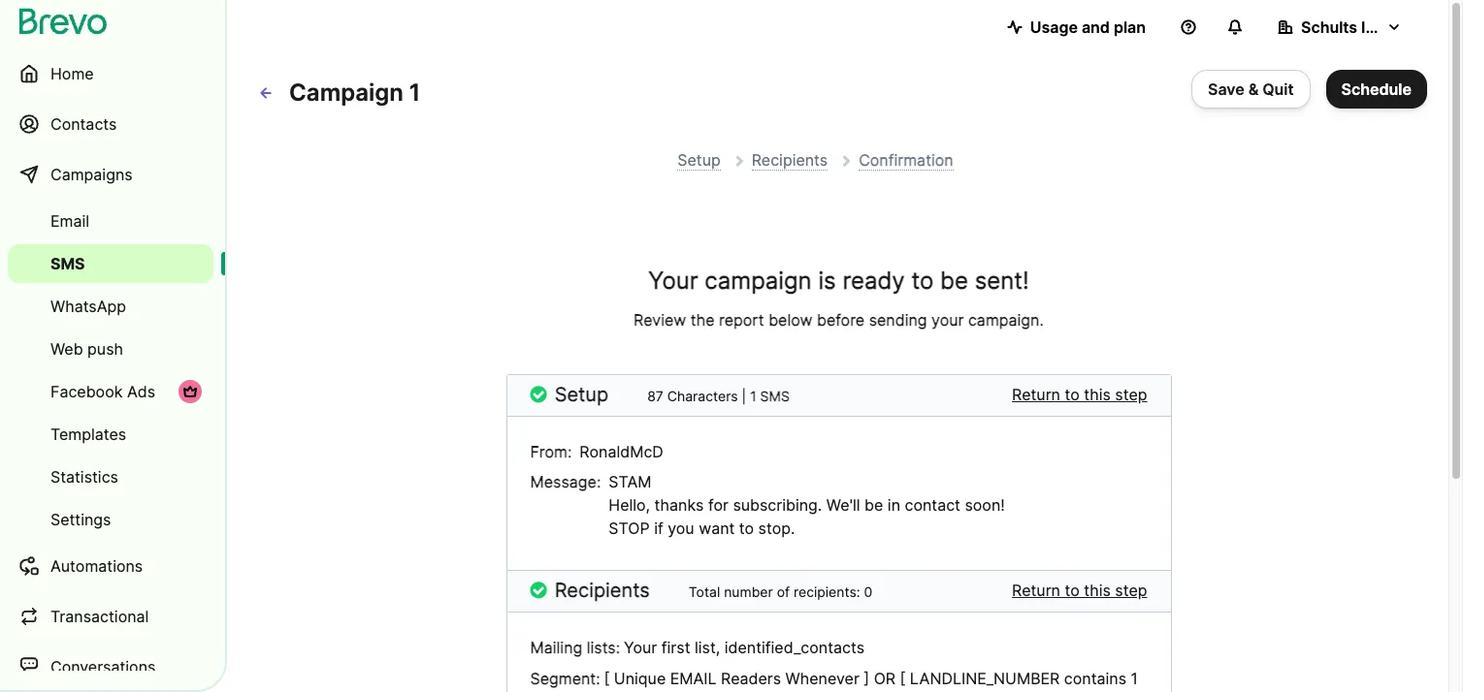 Task type: locate. For each thing, give the bounding box(es) containing it.
contains
[[1064, 669, 1126, 689]]

0 horizontal spatial recipients
[[555, 579, 650, 602]]

statistics
[[50, 468, 118, 487]]

ready
[[842, 267, 905, 295]]

mailing lists : your first list, identified_contacts
[[530, 638, 864, 658]]

2 return to this step from the top
[[1012, 581, 1147, 601]]

be
[[940, 267, 968, 295], [865, 496, 883, 515]]

2 horizontal spatial 1
[[1131, 669, 1138, 689]]

87 characters | 1 sms
[[647, 388, 790, 405]]

this for recipients
[[1084, 581, 1111, 601]]

2 return to this step link from the top
[[1012, 579, 1147, 602]]

1 horizontal spatial 1
[[750, 388, 756, 405]]

0 vertical spatial check circle image
[[530, 385, 547, 405]]

whatsapp
[[50, 297, 126, 316]]

1 horizontal spatial sms
[[760, 388, 790, 405]]

|
[[742, 388, 746, 405]]

1 horizontal spatial setup
[[677, 150, 721, 170]]

review the report below before sending your campaign.
[[634, 310, 1044, 330]]

sms link
[[8, 244, 213, 283]]

characters
[[667, 388, 738, 405]]

1 right campaign
[[409, 79, 420, 107]]

return to this step link for setup
[[1012, 383, 1147, 407]]

the
[[691, 310, 715, 330]]

1 vertical spatial be
[[865, 496, 883, 515]]

87
[[647, 388, 663, 405]]

2 vertical spatial 1
[[1131, 669, 1138, 689]]

this
[[1084, 385, 1111, 405], [1084, 581, 1111, 601]]

0 horizontal spatial setup
[[555, 383, 608, 407]]

: down from : ronaldmcd
[[597, 472, 601, 492]]

return to this step link
[[1012, 383, 1147, 407], [1012, 579, 1147, 602]]

your up review
[[648, 267, 698, 295]]

we'll
[[826, 496, 860, 515]]

contacts link
[[8, 101, 213, 147]]

readers
[[721, 669, 781, 689]]

0 vertical spatial be
[[940, 267, 968, 295]]

if
[[654, 519, 663, 538]]

from
[[530, 442, 567, 462]]

review
[[634, 310, 686, 330]]

list,
[[695, 638, 720, 658]]

this for setup
[[1084, 385, 1111, 405]]

sms down email
[[50, 254, 85, 274]]

contacts
[[50, 114, 117, 134]]

campaigns link
[[8, 151, 213, 198]]

1 vertical spatial 1
[[750, 388, 756, 405]]

settings
[[50, 510, 111, 530]]

settings link
[[8, 501, 213, 539]]

0 vertical spatial step
[[1115, 385, 1147, 405]]

segment :
[[530, 669, 600, 689]]

save & quit
[[1208, 80, 1294, 99]]

[ down the lists
[[604, 669, 610, 689]]

sms
[[50, 254, 85, 274], [760, 388, 790, 405]]

1 right contains
[[1131, 669, 1138, 689]]

: up message
[[567, 442, 572, 462]]

confirmation
[[859, 150, 953, 170]]

identified_contacts
[[724, 638, 864, 658]]

1 horizontal spatial be
[[940, 267, 968, 295]]

your up unique
[[624, 638, 657, 658]]

check circle image for recipients
[[530, 581, 547, 601]]

be left in
[[865, 496, 883, 515]]

0 horizontal spatial be
[[865, 496, 883, 515]]

transactional
[[50, 607, 149, 627]]

return to this step for setup
[[1012, 385, 1147, 405]]

0 vertical spatial return to this step
[[1012, 385, 1147, 405]]

2 return from the top
[[1012, 581, 1060, 601]]

return
[[1012, 385, 1060, 405], [1012, 581, 1060, 601]]

0 vertical spatial sms
[[50, 254, 85, 274]]

1 vertical spatial return to this step link
[[1012, 579, 1147, 602]]

1 horizontal spatial [
[[900, 669, 906, 689]]

[ right or
[[900, 669, 906, 689]]

automations
[[50, 557, 143, 576]]

check circle image for setup
[[530, 385, 547, 405]]

2 this from the top
[[1084, 581, 1111, 601]]

schults inc button
[[1262, 8, 1417, 47]]

inc
[[1361, 17, 1384, 37]]

1 step from the top
[[1115, 385, 1147, 405]]

1 vertical spatial this
[[1084, 581, 1111, 601]]

transactional link
[[8, 594, 213, 640]]

check circle image
[[530, 385, 547, 405], [530, 581, 547, 601]]

1 check circle image from the top
[[530, 385, 547, 405]]

recipients right "setup" link
[[752, 150, 828, 170]]

2 step from the top
[[1115, 581, 1147, 601]]

schults
[[1301, 17, 1357, 37]]

email link
[[8, 202, 213, 241]]

setup left recipients link
[[677, 150, 721, 170]]

step
[[1115, 385, 1147, 405], [1115, 581, 1147, 601]]

0 vertical spatial recipients
[[752, 150, 828, 170]]

1 vertical spatial step
[[1115, 581, 1147, 601]]

2 check circle image from the top
[[530, 581, 547, 601]]

soon!
[[965, 496, 1005, 515]]

templates link
[[8, 415, 213, 454]]

0 vertical spatial 1
[[409, 79, 420, 107]]

schults inc
[[1301, 17, 1384, 37]]

recipients
[[752, 150, 828, 170], [555, 579, 650, 602]]

facebook ads
[[50, 382, 155, 402]]

0 vertical spatial this
[[1084, 385, 1111, 405]]

0 vertical spatial return to this step link
[[1012, 383, 1147, 407]]

check circle image up the mailing
[[530, 581, 547, 601]]

1
[[409, 79, 420, 107], [750, 388, 756, 405], [1131, 669, 1138, 689]]

: up unique
[[616, 638, 620, 658]]

message : stam hello, thanks for subscribing. we'll be in contact soon! stop if you want to stop.
[[530, 472, 1005, 538]]

1 right |
[[750, 388, 756, 405]]

1 vertical spatial return
[[1012, 581, 1060, 601]]

save
[[1208, 80, 1244, 99]]

your
[[648, 267, 698, 295], [624, 638, 657, 658]]

0 vertical spatial return
[[1012, 385, 1060, 405]]

report
[[719, 310, 764, 330]]

&
[[1248, 80, 1259, 99]]

setup up from : ronaldmcd
[[555, 383, 608, 407]]

1 vertical spatial return to this step
[[1012, 581, 1147, 601]]

from : ronaldmcd
[[530, 442, 663, 462]]

be inside message : stam hello, thanks for subscribing. we'll be in contact soon! stop if you want to stop.
[[865, 496, 883, 515]]

campaign
[[705, 267, 812, 295]]

2 [ from the left
[[900, 669, 906, 689]]

[ unique email readers  whenever   ] or [ landline_number  contains  1
[[530, 669, 1138, 693]]

contact
[[905, 496, 960, 515]]

home
[[50, 64, 94, 83]]

1 return to this step link from the top
[[1012, 383, 1147, 407]]

and
[[1082, 17, 1110, 37]]

1 inside the [ unique email readers  whenever   ] or [ landline_number  contains  1
[[1131, 669, 1138, 689]]

0 horizontal spatial [
[[604, 669, 610, 689]]

: inside message : stam hello, thanks for subscribing. we'll be in contact soon! stop if you want to stop.
[[597, 472, 601, 492]]

1 this from the top
[[1084, 385, 1111, 405]]

return to this step link for recipients
[[1012, 579, 1147, 602]]

1 return from the top
[[1012, 385, 1060, 405]]

1 return to this step from the top
[[1012, 385, 1147, 405]]

sms right |
[[760, 388, 790, 405]]

recipients up the lists
[[555, 579, 650, 602]]

check circle image up from
[[530, 385, 547, 405]]

1 vertical spatial sms
[[760, 388, 790, 405]]

be up your
[[940, 267, 968, 295]]

1 vertical spatial check circle image
[[530, 581, 547, 601]]

message
[[530, 472, 597, 492]]

: down the lists
[[596, 669, 600, 689]]



Task type: describe. For each thing, give the bounding box(es) containing it.
stop.
[[758, 519, 795, 538]]

sent!
[[975, 267, 1029, 295]]

campaigns
[[50, 165, 133, 184]]

statistics link
[[8, 458, 213, 497]]

you
[[668, 519, 694, 538]]

: left 0
[[856, 584, 860, 601]]

return to this step for recipients
[[1012, 581, 1147, 601]]

campaign 1
[[289, 79, 420, 107]]

unique
[[614, 669, 666, 689]]

thanks
[[654, 496, 704, 515]]

landline_number
[[910, 669, 1060, 689]]

schedule
[[1341, 80, 1412, 99]]

web
[[50, 340, 83, 359]]

step for recipients
[[1115, 581, 1147, 601]]

: for segment
[[596, 669, 600, 689]]

before
[[817, 310, 865, 330]]

plan
[[1114, 17, 1146, 37]]

stam
[[609, 472, 651, 492]]

usage and plan
[[1030, 17, 1146, 37]]

ads
[[127, 382, 155, 402]]

usage
[[1030, 17, 1078, 37]]

confirmation link
[[859, 150, 953, 171]]

whatsapp link
[[8, 287, 213, 326]]

mailing
[[530, 638, 582, 658]]

conversations
[[50, 658, 156, 677]]

: for from
[[567, 442, 572, 462]]

schedule button
[[1326, 70, 1427, 109]]

campaign
[[289, 79, 403, 107]]

campaign.
[[968, 310, 1044, 330]]

facebook
[[50, 382, 123, 402]]

templates
[[50, 425, 126, 444]]

hello,
[[609, 496, 650, 515]]

0 vertical spatial setup
[[677, 150, 721, 170]]

push
[[87, 340, 123, 359]]

web push
[[50, 340, 123, 359]]

1 [ from the left
[[604, 669, 610, 689]]

email
[[670, 669, 717, 689]]

left___rvooi image
[[182, 384, 198, 400]]

stop
[[609, 519, 650, 538]]

below
[[769, 310, 812, 330]]

for
[[708, 496, 728, 515]]

subscribing.
[[733, 496, 822, 515]]

0
[[864, 584, 872, 601]]

save & quit button
[[1191, 70, 1310, 109]]

sending
[[869, 310, 927, 330]]

your campaign is ready to be sent!
[[648, 267, 1029, 295]]

setup link
[[677, 150, 721, 171]]

conversations link
[[8, 644, 213, 691]]

step for setup
[[1115, 385, 1147, 405]]

1 vertical spatial setup
[[555, 383, 608, 407]]

lists
[[587, 638, 616, 658]]

email
[[50, 211, 89, 231]]

web push link
[[8, 330, 213, 369]]

total
[[689, 584, 720, 601]]

of
[[777, 584, 790, 601]]

in
[[888, 496, 900, 515]]

1 vertical spatial recipients
[[555, 579, 650, 602]]

usage and plan button
[[991, 8, 1161, 47]]

your
[[931, 310, 964, 330]]

is
[[818, 267, 836, 295]]

facebook ads link
[[8, 373, 213, 411]]

return for recipients
[[1012, 581, 1060, 601]]

total number of recipients : 0
[[689, 584, 872, 601]]

to inside message : stam hello, thanks for subscribing. we'll be in contact soon! stop if you want to stop.
[[739, 519, 754, 538]]

home link
[[8, 50, 213, 97]]

recipients
[[794, 584, 856, 601]]

1 horizontal spatial recipients
[[752, 150, 828, 170]]

0 horizontal spatial 1
[[409, 79, 420, 107]]

0 horizontal spatial sms
[[50, 254, 85, 274]]

recipients link
[[752, 150, 828, 171]]

or
[[874, 669, 896, 689]]

: for message
[[597, 472, 601, 492]]

automations link
[[8, 543, 213, 590]]

want
[[699, 519, 735, 538]]

0 vertical spatial your
[[648, 267, 698, 295]]

ronaldmcd
[[580, 442, 663, 462]]

]
[[864, 669, 869, 689]]

segment
[[530, 669, 596, 689]]

return for setup
[[1012, 385, 1060, 405]]

1 vertical spatial your
[[624, 638, 657, 658]]

first
[[661, 638, 690, 658]]

whenever
[[785, 669, 859, 689]]



Task type: vqa. For each thing, say whether or not it's contained in the screenshot.
Hard to the left
no



